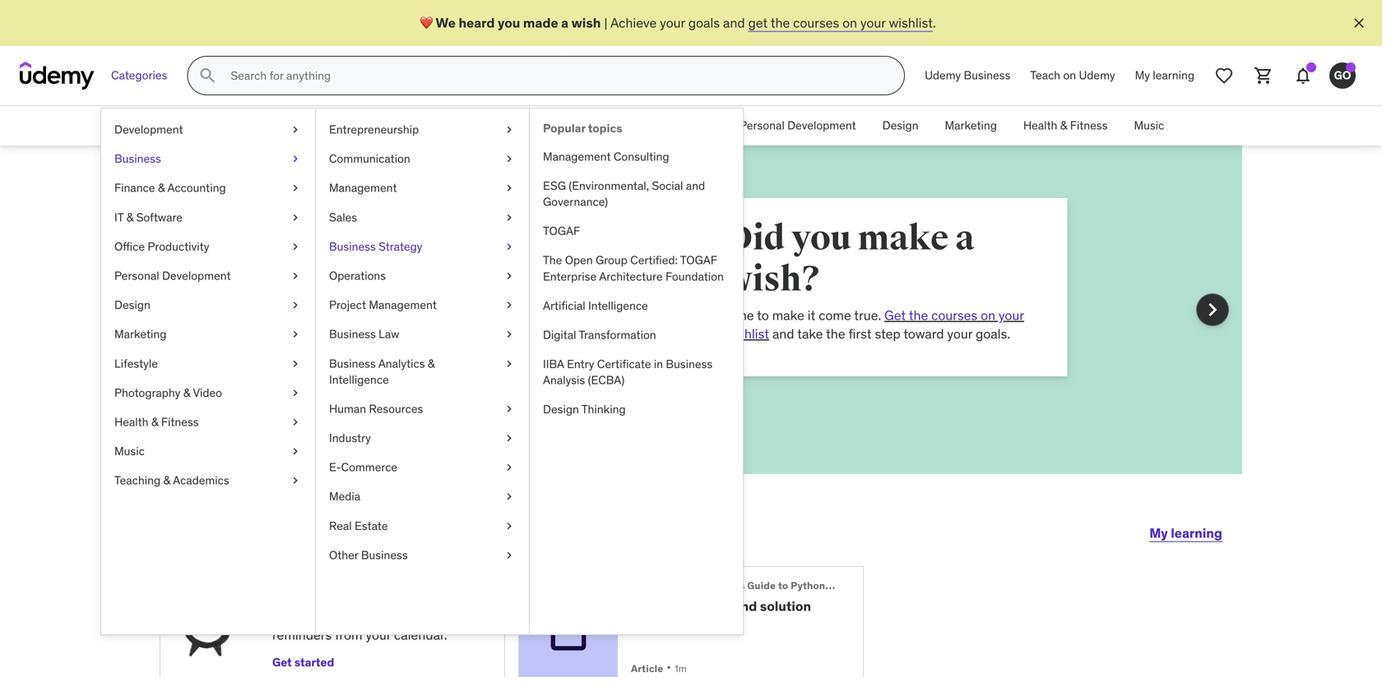 Task type: vqa. For each thing, say whether or not it's contained in the screenshot.
up
no



Task type: describe. For each thing, give the bounding box(es) containing it.
xsmall image for photography & video
[[289, 385, 302, 401]]

1 vertical spatial my learning
[[1150, 525, 1223, 542]]

management for management
[[329, 181, 397, 196]]

certificate
[[597, 357, 651, 372]]

xsmall image for e-commerce
[[503, 460, 516, 476]]

make for you
[[726, 217, 817, 260]]

0 vertical spatial my learning link
[[1125, 56, 1205, 95]]

human resources link
[[316, 395, 529, 424]]

xsmall image for marketing
[[289, 327, 302, 343]]

get the courses on your wishlist link
[[594, 307, 893, 343]]

design link for lifestyle
[[101, 291, 315, 320]]

let's
[[160, 513, 222, 548]]

(environmental,
[[569, 178, 649, 193]]

Search for anything text field
[[227, 62, 885, 90]]

schedule
[[272, 584, 331, 601]]

xsmall image for health & fitness
[[289, 415, 302, 431]]

xsmall image for other business
[[503, 548, 516, 564]]

1 horizontal spatial health
[[1023, 118, 1058, 133]]

other business
[[329, 548, 408, 563]]

business law link
[[316, 320, 529, 349]]

learning,
[[296, 513, 415, 548]]

gary
[[421, 513, 487, 548]]

& for it & software link for health & fitness
[[536, 118, 543, 133]]

0 horizontal spatial you
[[498, 14, 520, 31]]

it & software link for health & fitness
[[511, 106, 605, 146]]

real
[[329, 519, 352, 534]]

iiba
[[543, 357, 564, 372]]

it & software for health & fitness
[[524, 118, 592, 133]]

started
[[294, 656, 334, 671]]

development link
[[101, 115, 315, 144]]

get the courses on your wishlist link
[[748, 14, 933, 31]]

xsmall image for sales
[[503, 210, 516, 226]]

popular topics
[[543, 121, 622, 136]]

marketing for health & fitness
[[945, 118, 997, 133]]

artificial
[[543, 299, 585, 313]]

0 vertical spatial togaf
[[543, 224, 580, 239]]

business up operations
[[329, 239, 376, 254]]

wishlist inside 'get the courses on your wishlist'
[[594, 326, 638, 343]]

project management link
[[316, 291, 529, 320]]

business analytics & intelligence link
[[316, 349, 529, 395]]

courses inside 'get the courses on your wishlist'
[[800, 307, 846, 324]]

0 vertical spatial health & fitness
[[1023, 118, 1108, 133]]

finance for lifestyle
[[114, 181, 155, 196]]

project management
[[329, 298, 437, 313]]

the open group certified: togaf enterprise architecture foundation link
[[530, 246, 743, 292]]

operations link
[[316, 262, 529, 291]]

make for to
[[641, 307, 673, 324]]

social
[[652, 178, 683, 193]]

the inside 'get the courses on your wishlist'
[[777, 307, 797, 324]]

finance for health & fitness
[[386, 118, 427, 133]]

personal for health & fitness
[[740, 118, 785, 133]]

office productivity for lifestyle
[[114, 239, 209, 254]]

design thinking
[[543, 403, 626, 417]]

xsmall image for design
[[289, 297, 302, 314]]

xsmall image for business
[[289, 151, 302, 167]]

little
[[284, 609, 310, 626]]

homework
[[650, 598, 731, 615]]

management link
[[316, 174, 529, 203]]

intelligence inside business analytics & intelligence
[[329, 373, 389, 387]]

resources
[[369, 402, 423, 417]]

software for health & fitness
[[546, 118, 592, 133]]

adds
[[368, 609, 397, 626]]

operations
[[329, 269, 386, 283]]

11. homework and solution link
[[631, 598, 837, 615]]

business law
[[329, 327, 399, 342]]

artificial intelligence
[[543, 299, 648, 313]]

true.
[[723, 307, 750, 324]]

finance & accounting for lifestyle
[[114, 181, 226, 196]]

togaf inside the open group certified: togaf enterprise architecture foundation
[[680, 253, 717, 268]]

0 vertical spatial wishlist
[[889, 14, 933, 31]]

and take the first step toward your goals.
[[638, 326, 879, 343]]

academics
[[173, 474, 229, 488]]

entrepreneurship
[[329, 122, 419, 137]]

the open group certified: togaf enterprise architecture foundation
[[543, 253, 724, 284]]

get for started
[[272, 656, 292, 671]]

categories
[[111, 68, 167, 83]]

.
[[933, 14, 936, 31]]

& for teaching & academics link
[[163, 474, 170, 488]]

wish?
[[594, 258, 690, 301]]

group
[[596, 253, 628, 268]]

0 vertical spatial my learning
[[1135, 68, 1195, 83]]

get inside "schedule time to learn a little each day adds up. get reminders from your calendar."
[[422, 609, 443, 626]]

human resources
[[329, 402, 423, 417]]

personal development for lifestyle
[[114, 269, 231, 283]]

teach on udemy
[[1030, 68, 1115, 83]]

photography & video link
[[101, 379, 315, 408]]

take
[[666, 326, 691, 343]]

carousel element
[[0, 146, 1382, 514]]

intelligence inside "business strategy" element
[[588, 299, 648, 313]]

thinking
[[582, 403, 626, 417]]

& for photography & video link
[[183, 386, 190, 401]]

design for lifestyle
[[114, 298, 150, 313]]

communication link
[[316, 144, 529, 174]]

accounting for lifestyle
[[167, 181, 226, 196]]

get for the
[[753, 307, 774, 324]]

0 horizontal spatial health
[[114, 415, 149, 430]]

next image
[[1200, 297, 1226, 323]]

real estate link
[[316, 512, 529, 541]]

consulting
[[614, 149, 669, 164]]

marketing link for lifestyle
[[101, 320, 315, 349]]

real estate
[[329, 519, 388, 534]]

business down development link
[[114, 151, 161, 166]]

e-commerce link
[[316, 453, 529, 483]]

0 vertical spatial a
[[561, 14, 569, 31]]

you inside did you make a wish?
[[660, 217, 720, 260]]

governance)
[[543, 195, 608, 209]]

industry
[[329, 431, 371, 446]]

togaf link
[[530, 217, 743, 246]]

lifestyle
[[114, 356, 158, 371]]

0 vertical spatial my
[[1135, 68, 1150, 83]]

certified:
[[630, 253, 678, 268]]

first
[[717, 326, 740, 343]]

to inside the ultimate beginners guide to python programming 11. homework and solution
[[778, 580, 788, 593]]

get started button
[[272, 652, 334, 675]]

it & software for lifestyle
[[114, 210, 183, 225]]

2 vertical spatial the
[[694, 326, 714, 343]]

popular
[[543, 121, 586, 136]]

1 horizontal spatial health & fitness link
[[1010, 106, 1121, 146]]

from
[[335, 628, 363, 644]]

let's start learning, gary
[[160, 513, 487, 548]]

1 vertical spatial my learning link
[[1150, 514, 1223, 554]]

to inside carousel element
[[625, 307, 637, 324]]

office productivity link for health & fitness
[[605, 106, 727, 146]]

media
[[329, 490, 360, 505]]

analytics
[[378, 356, 425, 371]]

business link for health & fitness
[[300, 106, 373, 146]]

topics
[[588, 121, 622, 136]]

1 vertical spatial health & fitness
[[114, 415, 199, 430]]

1 unread notification image
[[1307, 63, 1316, 72]]

beginners
[[695, 580, 745, 593]]

0 horizontal spatial health & fitness link
[[101, 408, 315, 437]]

udemy inside teach on udemy link
[[1079, 68, 1115, 83]]

business down project on the left
[[329, 327, 376, 342]]

0 horizontal spatial music link
[[101, 437, 315, 467]]

other
[[329, 548, 358, 563]]

get
[[748, 14, 768, 31]]

xsmall image for industry
[[503, 431, 516, 447]]

go link
[[1323, 56, 1363, 95]]

fitness for health & fitness link to the right
[[1070, 118, 1108, 133]]

business inside "link"
[[964, 68, 1011, 83]]

0 vertical spatial learning
[[1153, 68, 1195, 83]]

toward
[[772, 326, 813, 343]]

xsmall image for music
[[289, 444, 302, 460]]

office productivity link for lifestyle
[[101, 232, 315, 262]]

0 vertical spatial on
[[843, 14, 857, 31]]

xsmall image for entrepreneurship
[[503, 122, 516, 138]]

office productivity for health & fitness
[[618, 118, 713, 133]]

human
[[329, 402, 366, 417]]

calendar.
[[394, 628, 447, 644]]

e-commerce
[[329, 460, 397, 475]]

learn
[[382, 584, 413, 601]]

xsmall image for teaching & academics
[[289, 473, 302, 489]]

0 vertical spatial the
[[771, 14, 790, 31]]

management consulting link
[[530, 142, 743, 171]]



Task type: locate. For each thing, give the bounding box(es) containing it.
xsmall image inside media link
[[503, 489, 516, 505]]

& for left health & fitness link
[[151, 415, 158, 430]]

0 vertical spatial you
[[498, 14, 520, 31]]

1 horizontal spatial music link
[[1121, 106, 1178, 146]]

business left "teach" at the top right of the page
[[964, 68, 1011, 83]]

|
[[604, 14, 608, 31]]

to
[[625, 307, 637, 324], [778, 580, 788, 593], [366, 584, 379, 601]]

1 vertical spatial it & software link
[[101, 203, 315, 232]]

& for it & software link related to lifestyle
[[126, 210, 133, 225]]

1 horizontal spatial to
[[625, 307, 637, 324]]

xsmall image for human resources
[[503, 401, 516, 418]]

it & software link for lifestyle
[[101, 203, 315, 232]]

start
[[227, 513, 291, 548]]

2 vertical spatial management
[[369, 298, 437, 313]]

0 horizontal spatial a
[[561, 14, 569, 31]]

1 horizontal spatial marketing link
[[932, 106, 1010, 146]]

digital transformation link
[[530, 321, 743, 350]]

udemy image
[[20, 62, 95, 90]]

management inside "business strategy" element
[[543, 149, 611, 164]]

intelligence up transformation
[[588, 299, 648, 313]]

schedule time to learn a little each day adds up. get reminders from your calendar.
[[272, 584, 447, 644]]

shopping cart with 0 items image
[[1254, 66, 1274, 86]]

1 horizontal spatial the
[[631, 580, 649, 593]]

fitness down photography & video
[[161, 415, 199, 430]]

xsmall image inside development link
[[289, 122, 302, 138]]

close image
[[1351, 15, 1367, 31]]

0 vertical spatial software
[[546, 118, 592, 133]]

1 horizontal spatial design link
[[869, 106, 932, 146]]

the right get
[[771, 14, 790, 31]]

health & fitness down photography
[[114, 415, 199, 430]]

solution
[[760, 598, 811, 615]]

wishlist
[[889, 14, 933, 31], [594, 326, 638, 343]]

management inside 'link'
[[329, 181, 397, 196]]

intelligence
[[588, 299, 648, 313], [329, 373, 389, 387]]

❤️   we heard you made a wish | achieve your goals and get the courses on your wishlist .
[[420, 14, 936, 31]]

xsmall image inside communication link
[[503, 151, 516, 167]]

1 horizontal spatial make
[[726, 217, 817, 260]]

xsmall image for project management
[[503, 297, 516, 314]]

entrepreneurship link
[[316, 115, 529, 144]]

get the courses on your wishlist
[[594, 307, 893, 343]]

wishlist up udemy business
[[889, 14, 933, 31]]

accounting down development link
[[167, 181, 226, 196]]

architecture
[[599, 269, 663, 284]]

xsmall image for management
[[503, 180, 516, 196]]

get inside button
[[272, 656, 292, 671]]

did you make a wish?
[[594, 217, 843, 301]]

my learning
[[1135, 68, 1195, 83], [1150, 525, 1223, 542]]

finance & accounting link for lifestyle
[[101, 174, 315, 203]]

xsmall image inside management 'link'
[[503, 180, 516, 196]]

1 horizontal spatial office productivity
[[618, 118, 713, 133]]

office for health & fitness
[[618, 118, 649, 133]]

wishlist image
[[1214, 66, 1234, 86]]

achieve
[[610, 14, 657, 31]]

teaching & academics
[[114, 474, 229, 488]]

0 horizontal spatial fitness
[[161, 415, 199, 430]]

transformation
[[579, 328, 656, 343]]

0 horizontal spatial office productivity
[[114, 239, 209, 254]]

0 vertical spatial intelligence
[[588, 299, 648, 313]]

your up goals.
[[867, 307, 893, 324]]

0 horizontal spatial make
[[641, 307, 673, 324]]

finance & accounting up communication link at the left of page
[[386, 118, 498, 133]]

1 vertical spatial on
[[1063, 68, 1076, 83]]

1 udemy from the left
[[925, 68, 961, 83]]

come
[[687, 307, 720, 324]]

1 vertical spatial design link
[[101, 291, 315, 320]]

get left the started
[[272, 656, 292, 671]]

xsmall image inside "real estate" link
[[503, 519, 516, 535]]

accounting
[[439, 118, 498, 133], [167, 181, 226, 196]]

2 vertical spatial get
[[272, 656, 292, 671]]

0 vertical spatial get
[[753, 307, 774, 324]]

1 vertical spatial office
[[114, 239, 145, 254]]

the up 11.
[[631, 580, 649, 593]]

get inside 'get the courses on your wishlist'
[[753, 307, 774, 324]]

courses up toward
[[800, 307, 846, 324]]

and inside carousel element
[[641, 326, 663, 343]]

togaf up foundation
[[680, 253, 717, 268]]

0 vertical spatial management
[[543, 149, 611, 164]]

finance
[[386, 118, 427, 133], [114, 181, 155, 196]]

foundation
[[666, 269, 724, 284]]

1 horizontal spatial wishlist
[[889, 14, 933, 31]]

notifications image
[[1293, 66, 1313, 86]]

teach
[[1030, 68, 1061, 83]]

xsmall image inside the e-commerce link
[[503, 460, 516, 476]]

management for management consulting
[[543, 149, 611, 164]]

2 udemy from the left
[[1079, 68, 1115, 83]]

estate
[[355, 519, 388, 534]]

0 vertical spatial office
[[618, 118, 649, 133]]

personal for lifestyle
[[114, 269, 159, 283]]

1 horizontal spatial udemy
[[1079, 68, 1115, 83]]

togaf down governance)
[[543, 224, 580, 239]]

1 vertical spatial learning
[[1171, 525, 1223, 542]]

it
[[524, 118, 533, 133], [114, 210, 124, 225]]

the up toward
[[777, 307, 797, 324]]

design for health & fitness
[[883, 118, 919, 133]]

business up communication
[[313, 118, 360, 133]]

music
[[1134, 118, 1164, 133], [114, 444, 145, 459]]

teaching & academics link
[[101, 467, 315, 496]]

your down adds on the left
[[366, 628, 391, 644]]

the inside the open group certified: togaf enterprise architecture foundation
[[543, 253, 562, 268]]

xsmall image for it & software
[[289, 210, 302, 226]]

video
[[193, 386, 222, 401]]

xsmall image for lifestyle
[[289, 356, 302, 372]]

1 horizontal spatial personal development
[[740, 118, 856, 133]]

software for lifestyle
[[136, 210, 183, 225]]

business down business law on the left
[[329, 356, 376, 371]]

business inside iiba entry certificate in business analysis (ecba)
[[666, 357, 713, 372]]

0 vertical spatial office productivity link
[[605, 106, 727, 146]]

office for lifestyle
[[114, 239, 145, 254]]

design
[[883, 118, 919, 133], [114, 298, 150, 313], [543, 403, 579, 417]]

xsmall image inside industry link
[[503, 431, 516, 447]]

1 vertical spatial make
[[641, 307, 673, 324]]

teaching
[[114, 474, 161, 488]]

business right the in
[[666, 357, 713, 372]]

1m
[[675, 663, 687, 676]]

xsmall image
[[289, 122, 302, 138], [503, 122, 516, 138], [289, 151, 302, 167], [503, 151, 516, 167], [289, 180, 302, 196], [289, 239, 302, 255], [503, 239, 516, 255], [289, 268, 302, 284], [503, 268, 516, 284], [289, 297, 302, 314], [503, 297, 516, 314], [503, 327, 516, 343], [289, 356, 302, 372], [503, 356, 516, 372], [289, 385, 302, 401], [503, 401, 516, 418], [289, 444, 302, 460], [503, 460, 516, 476], [289, 473, 302, 489], [503, 548, 516, 564]]

the for 11.
[[631, 580, 649, 593]]

design thinking link
[[530, 396, 743, 425]]

xsmall image inside lifestyle link
[[289, 356, 302, 372]]

1 horizontal spatial personal development link
[[727, 106, 869, 146]]

11.
[[631, 598, 647, 615]]

esg
[[543, 178, 566, 193]]

day
[[345, 609, 365, 626]]

get up and take the first step toward your goals.
[[753, 307, 774, 324]]

1 vertical spatial the
[[631, 580, 649, 593]]

xsmall image for media
[[503, 489, 516, 505]]

1 horizontal spatial it & software link
[[511, 106, 605, 146]]

1 vertical spatial design
[[114, 298, 150, 313]]

0 horizontal spatial design
[[114, 298, 150, 313]]

marketing up lifestyle
[[114, 327, 166, 342]]

0 horizontal spatial marketing
[[114, 327, 166, 342]]

python
[[791, 580, 825, 593]]

xsmall image
[[503, 180, 516, 196], [289, 210, 302, 226], [503, 210, 516, 226], [289, 327, 302, 343], [289, 415, 302, 431], [503, 431, 516, 447], [503, 489, 516, 505], [503, 519, 516, 535]]

0 horizontal spatial udemy
[[925, 68, 961, 83]]

0 vertical spatial it
[[524, 118, 533, 133]]

development for lifestyle
[[162, 269, 231, 283]]

1 vertical spatial office productivity
[[114, 239, 209, 254]]

xsmall image for business strategy
[[503, 239, 516, 255]]

xsmall image inside business analytics & intelligence link
[[503, 356, 516, 372]]

1 vertical spatial management
[[329, 181, 397, 196]]

0 horizontal spatial it
[[114, 210, 124, 225]]

and down guide
[[734, 598, 757, 615]]

udemy down .
[[925, 68, 961, 83]]

1 horizontal spatial office
[[618, 118, 649, 133]]

your left the goals
[[660, 14, 685, 31]]

xsmall image for office productivity
[[289, 239, 302, 255]]

1 horizontal spatial productivity
[[652, 118, 713, 133]]

udemy inside "udemy business" "link"
[[925, 68, 961, 83]]

0 vertical spatial personal
[[740, 118, 785, 133]]

marketing link down "udemy business" "link"
[[932, 106, 1010, 146]]

1 vertical spatial finance & accounting link
[[101, 174, 315, 203]]

guide
[[747, 580, 776, 593]]

1 horizontal spatial finance & accounting
[[386, 118, 498, 133]]

music link
[[1121, 106, 1178, 146], [101, 437, 315, 467]]

finance & accounting link up management 'link'
[[373, 106, 511, 146]]

to right time on the top
[[625, 307, 637, 324]]

industry link
[[316, 424, 529, 453]]

wish
[[572, 14, 601, 31]]

design inside "business strategy" element
[[543, 403, 579, 417]]

commerce
[[341, 460, 397, 475]]

0 vertical spatial it & software link
[[511, 106, 605, 146]]

get
[[753, 307, 774, 324], [422, 609, 443, 626], [272, 656, 292, 671]]

1 vertical spatial office productivity link
[[101, 232, 315, 262]]

xsmall image for finance & accounting
[[289, 180, 302, 196]]

teach on udemy link
[[1020, 56, 1125, 95]]

0 horizontal spatial to
[[366, 584, 379, 601]]

xsmall image for communication
[[503, 151, 516, 167]]

1 vertical spatial fitness
[[161, 415, 199, 430]]

1 vertical spatial marketing
[[114, 327, 166, 342]]

xsmall image inside photography & video link
[[289, 385, 302, 401]]

music for right music link
[[1134, 118, 1164, 133]]

design link
[[869, 106, 932, 146], [101, 291, 315, 320]]

enterprise
[[543, 269, 597, 284]]

your
[[660, 14, 685, 31], [861, 14, 886, 31], [867, 307, 893, 324], [816, 326, 841, 343], [366, 628, 391, 644]]

xsmall image inside the business strategy link
[[503, 239, 516, 255]]

and left take
[[641, 326, 663, 343]]

0 horizontal spatial the
[[543, 253, 562, 268]]

you up foundation
[[660, 217, 720, 260]]

1 horizontal spatial you
[[660, 217, 720, 260]]

open
[[565, 253, 593, 268]]

personal development for health & fitness
[[740, 118, 856, 133]]

(ecba)
[[588, 373, 625, 388]]

xsmall image inside sales link
[[503, 210, 516, 226]]

1 horizontal spatial fitness
[[1070, 118, 1108, 133]]

accounting for health & fitness
[[439, 118, 498, 133]]

to right time
[[366, 584, 379, 601]]

productivity for lifestyle
[[148, 239, 209, 254]]

get up calendar.
[[422, 609, 443, 626]]

and inside the ultimate beginners guide to python programming 11. homework and solution
[[734, 598, 757, 615]]

2 vertical spatial on
[[849, 307, 864, 324]]

0 vertical spatial courses
[[793, 14, 839, 31]]

wishlist down time on the top
[[594, 326, 638, 343]]

1 vertical spatial personal development
[[114, 269, 231, 283]]

intelligence up human on the left bottom of page
[[329, 373, 389, 387]]

development for health & fitness
[[787, 118, 856, 133]]

to inside "schedule time to learn a little each day adds up. get reminders from your calendar."
[[366, 584, 379, 601]]

the up the enterprise
[[543, 253, 562, 268]]

productivity
[[652, 118, 713, 133], [148, 239, 209, 254]]

xsmall image for development
[[289, 122, 302, 138]]

time
[[594, 307, 623, 324]]

0 horizontal spatial intelligence
[[329, 373, 389, 387]]

health down "teach" at the top right of the page
[[1023, 118, 1058, 133]]

health & fitness
[[1023, 118, 1108, 133], [114, 415, 199, 430]]

business down estate
[[361, 548, 408, 563]]

1 vertical spatial wishlist
[[594, 326, 638, 343]]

esg (environmental, social and governance) link
[[530, 171, 743, 217]]

in
[[654, 357, 663, 372]]

1 vertical spatial a
[[824, 217, 843, 260]]

fitness for left health & fitness link
[[161, 415, 199, 430]]

xsmall image inside business law link
[[503, 327, 516, 343]]

finance & accounting link down development link
[[101, 174, 315, 203]]

& for health & fitness link to the right
[[1060, 118, 1067, 133]]

photography & video
[[114, 386, 222, 401]]

time
[[334, 584, 363, 601]]

marketing down "udemy business" "link"
[[945, 118, 997, 133]]

your inside "schedule time to learn a little each day adds up. get reminders from your calendar."
[[366, 628, 391, 644]]

finance & accounting link for health & fitness
[[373, 106, 511, 146]]

xsmall image inside entrepreneurship link
[[503, 122, 516, 138]]

each
[[313, 609, 341, 626]]

business strategy element
[[529, 109, 743, 635]]

1 horizontal spatial health & fitness
[[1023, 118, 1108, 133]]

fitness
[[1070, 118, 1108, 133], [161, 415, 199, 430]]

1 vertical spatial my
[[1150, 525, 1168, 542]]

health & fitness link
[[1010, 106, 1121, 146], [101, 408, 315, 437]]

0 horizontal spatial personal development
[[114, 269, 231, 283]]

the for foundation
[[543, 253, 562, 268]]

1 horizontal spatial it & software
[[524, 118, 592, 133]]

music for music link to the left
[[114, 444, 145, 459]]

0 vertical spatial it & software
[[524, 118, 592, 133]]

xsmall image inside the human resources link
[[503, 401, 516, 418]]

esg (environmental, social and governance)
[[543, 178, 705, 209]]

iiba entry certificate in business analysis (ecba)
[[543, 357, 713, 388]]

xsmall image inside operations link
[[503, 268, 516, 284]]

up.
[[400, 609, 418, 626]]

sales
[[329, 210, 357, 225]]

xsmall image for personal development
[[289, 268, 302, 284]]

health & fitness down teach on udemy link
[[1023, 118, 1108, 133]]

0 horizontal spatial accounting
[[167, 181, 226, 196]]

xsmall image inside office productivity link
[[289, 239, 302, 255]]

1 vertical spatial personal development link
[[101, 262, 315, 291]]

finance & accounting for health & fitness
[[386, 118, 498, 133]]

personal development link for lifestyle
[[101, 262, 315, 291]]

a inside did you make a wish?
[[824, 217, 843, 260]]

health & fitness link down video at the left bottom of page
[[101, 408, 315, 437]]

2 horizontal spatial design
[[883, 118, 919, 133]]

step
[[743, 326, 769, 343]]

0 horizontal spatial get
[[272, 656, 292, 671]]

0 horizontal spatial wishlist
[[594, 326, 638, 343]]

and left get
[[723, 14, 745, 31]]

accounting up communication link at the left of page
[[439, 118, 498, 133]]

law
[[379, 327, 399, 342]]

make inside did you make a wish?
[[726, 217, 817, 260]]

marketing for lifestyle
[[114, 327, 166, 342]]

1 vertical spatial accounting
[[167, 181, 226, 196]]

management down communication
[[329, 181, 397, 196]]

xsmall image inside personal development link
[[289, 268, 302, 284]]

personal
[[740, 118, 785, 133], [114, 269, 159, 283]]

1 vertical spatial music link
[[101, 437, 315, 467]]

xsmall image inside project management link
[[503, 297, 516, 314]]

1 vertical spatial health
[[114, 415, 149, 430]]

office productivity link
[[605, 106, 727, 146], [101, 232, 315, 262]]

1 vertical spatial health & fitness link
[[101, 408, 315, 437]]

xsmall image for real estate
[[503, 519, 516, 535]]

the inside the ultimate beginners guide to python programming 11. homework and solution
[[631, 580, 649, 593]]

xsmall image for business analytics & intelligence
[[503, 356, 516, 372]]

0 vertical spatial finance & accounting link
[[373, 106, 511, 146]]

ultimate
[[651, 580, 693, 593]]

1 horizontal spatial togaf
[[680, 253, 717, 268]]

0 horizontal spatial it & software link
[[101, 203, 315, 232]]

marketing link for health & fitness
[[932, 106, 1010, 146]]

1 vertical spatial togaf
[[680, 253, 717, 268]]

finance & accounting down development link
[[114, 181, 226, 196]]

business strategy link
[[316, 232, 529, 262]]

0 vertical spatial make
[[726, 217, 817, 260]]

1 vertical spatial get
[[422, 609, 443, 626]]

2 horizontal spatial to
[[778, 580, 788, 593]]

finance & accounting link
[[373, 106, 511, 146], [101, 174, 315, 203]]

management up the law
[[369, 298, 437, 313]]

courses right get
[[793, 14, 839, 31]]

your inside 'get the courses on your wishlist'
[[867, 307, 893, 324]]

productivity for health & fitness
[[652, 118, 713, 133]]

and right social
[[686, 178, 705, 193]]

1 vertical spatial you
[[660, 217, 720, 260]]

0 vertical spatial personal development
[[740, 118, 856, 133]]

made
[[523, 14, 558, 31]]

marketing link up video at the left bottom of page
[[101, 320, 315, 349]]

to up solution
[[778, 580, 788, 593]]

fitness down teach on udemy link
[[1070, 118, 1108, 133]]

business inside business analytics & intelligence
[[329, 356, 376, 371]]

2 vertical spatial design
[[543, 403, 579, 417]]

time to make it come true.
[[594, 307, 753, 324]]

it
[[676, 307, 684, 324]]

on inside 'get the courses on your wishlist'
[[849, 307, 864, 324]]

xsmall image for business law
[[503, 327, 516, 343]]

xsmall image inside business link
[[289, 151, 302, 167]]

xsmall image for operations
[[503, 268, 516, 284]]

design link for health & fitness
[[869, 106, 932, 146]]

business analytics & intelligence
[[329, 356, 435, 387]]

1 vertical spatial it & software
[[114, 210, 183, 225]]

management down popular topics on the left of the page
[[543, 149, 611, 164]]

article
[[631, 663, 663, 676]]

business link for lifestyle
[[101, 144, 315, 174]]

personal development link for health & fitness
[[727, 106, 869, 146]]

xsmall image inside teaching & academics link
[[289, 473, 302, 489]]

xsmall image inside other business link
[[503, 548, 516, 564]]

and inside esg (environmental, social and governance)
[[686, 178, 705, 193]]

1 horizontal spatial marketing
[[945, 118, 997, 133]]

you left made
[[498, 14, 520, 31]]

0 horizontal spatial office productivity link
[[101, 232, 315, 262]]

management
[[543, 149, 611, 164], [329, 181, 397, 196], [369, 298, 437, 313]]

health & fitness link down teach on udemy link
[[1010, 106, 1121, 146]]

your left goals.
[[816, 326, 841, 343]]

health down photography
[[114, 415, 149, 430]]

xsmall image inside music link
[[289, 444, 302, 460]]

1 vertical spatial marketing link
[[101, 320, 315, 349]]

udemy right "teach" at the top right of the page
[[1079, 68, 1115, 83]]

it for health & fitness
[[524, 118, 533, 133]]

article • 1m
[[631, 660, 687, 677]]

you have alerts image
[[1346, 63, 1356, 72]]

your left .
[[861, 14, 886, 31]]

it for lifestyle
[[114, 210, 124, 225]]

e-
[[329, 460, 341, 475]]

1 vertical spatial finance & accounting
[[114, 181, 226, 196]]

on inside teach on udemy link
[[1063, 68, 1076, 83]]

finance & accounting
[[386, 118, 498, 133], [114, 181, 226, 196]]

& inside business analytics & intelligence
[[428, 356, 435, 371]]

get started
[[272, 656, 334, 671]]

the down come at top
[[694, 326, 714, 343]]

0 vertical spatial health & fitness link
[[1010, 106, 1121, 146]]

go
[[1334, 68, 1351, 83]]

photography
[[114, 386, 180, 401]]

submit search image
[[198, 66, 217, 86]]

0 vertical spatial music link
[[1121, 106, 1178, 146]]



